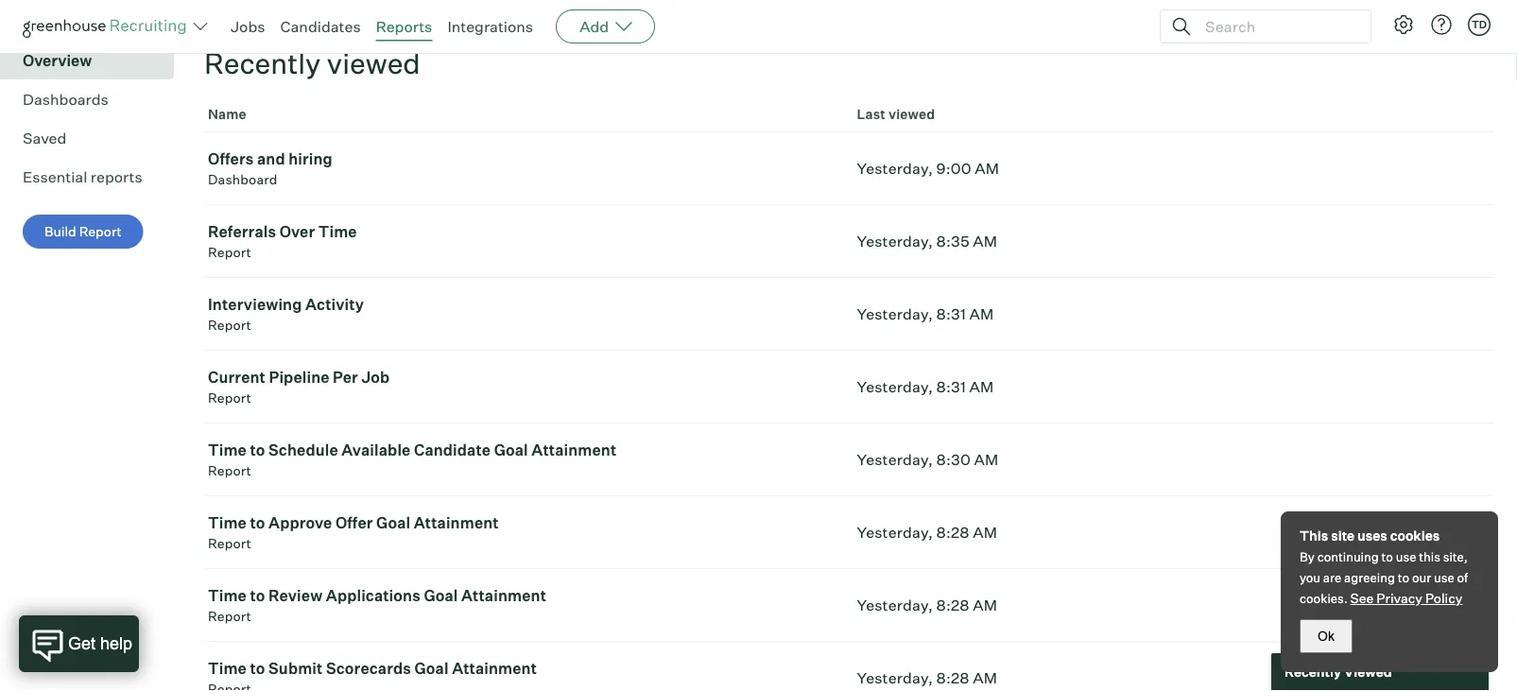 Task type: vqa. For each thing, say whether or not it's contained in the screenshot.
the you
yes



Task type: locate. For each thing, give the bounding box(es) containing it.
recently down jobs link
[[204, 46, 321, 81]]

2 yesterday, from the top
[[857, 232, 933, 251]]

am for referrals over time
[[973, 232, 998, 251]]

1 8:31 from the top
[[936, 305, 966, 323]]

1 vertical spatial yesterday, 8:31 am
[[857, 377, 994, 396]]

1 yesterday, 8:31 am from the top
[[857, 305, 994, 323]]

viewed
[[1344, 664, 1392, 680]]

8 yesterday, from the top
[[857, 669, 933, 687]]

goal inside time to review applications goal attainment report
[[424, 586, 458, 605]]

you
[[1300, 570, 1321, 585]]

cookies
[[1390, 527, 1440, 544]]

dashboards link
[[23, 88, 166, 111]]

0 vertical spatial yesterday, 8:28 am
[[857, 523, 998, 542]]

use down cookies
[[1396, 549, 1416, 564]]

2 8:28 from the top
[[936, 596, 970, 615]]

time inside time to review applications goal attainment report
[[208, 586, 247, 605]]

1 vertical spatial use
[[1434, 570, 1454, 585]]

goal right applications
[[424, 586, 458, 605]]

goal for applications
[[424, 586, 458, 605]]

add
[[580, 17, 609, 36]]

0 horizontal spatial viewed
[[327, 46, 420, 81]]

attainment inside time to schedule available candidate goal attainment report
[[532, 441, 617, 460]]

0 vertical spatial 8:28
[[936, 523, 970, 542]]

viewed down reports link
[[327, 46, 420, 81]]

3 8:28 from the top
[[936, 669, 970, 687]]

name
[[208, 106, 247, 123]]

goal right scorecards
[[415, 659, 449, 678]]

td button
[[1468, 13, 1491, 36]]

reports
[[91, 168, 142, 186]]

5 yesterday, from the top
[[857, 450, 933, 469]]

time down current on the left bottom of page
[[208, 441, 247, 460]]

interviewing
[[208, 295, 302, 314]]

essential
[[23, 168, 87, 186]]

goal right offer at the bottom of page
[[376, 513, 411, 532]]

interviewing activity report
[[208, 295, 364, 333]]

site,
[[1443, 549, 1468, 564]]

greenhouse recruiting image
[[23, 15, 193, 38]]

report inside button
[[79, 223, 122, 240]]

0 vertical spatial 8:31
[[936, 305, 966, 323]]

time left review
[[208, 586, 247, 605]]

essential reports
[[23, 168, 142, 186]]

yesterday,
[[857, 159, 933, 178], [857, 232, 933, 251], [857, 305, 933, 323], [857, 377, 933, 396], [857, 450, 933, 469], [857, 523, 933, 542], [857, 596, 933, 615], [857, 669, 933, 687]]

use left the of at the right bottom of page
[[1434, 570, 1454, 585]]

8:28 for time to approve offer goal attainment
[[936, 523, 970, 542]]

to for time to approve offer goal attainment report
[[250, 513, 265, 532]]

attainment inside the time to approve offer goal attainment report
[[414, 513, 499, 532]]

yesterday, for interviewing activity
[[857, 305, 933, 323]]

am for time to approve offer goal attainment
[[973, 523, 998, 542]]

dashboard
[[208, 171, 278, 188]]

available
[[341, 441, 411, 460]]

ok button
[[1300, 619, 1353, 653]]

attainment
[[532, 441, 617, 460], [414, 513, 499, 532], [461, 586, 546, 605], [452, 659, 537, 678]]

2 8:31 from the top
[[936, 377, 966, 396]]

build
[[44, 223, 76, 240]]

to left our
[[1398, 570, 1410, 585]]

recently down ok button
[[1285, 664, 1341, 680]]

goal
[[494, 441, 528, 460], [376, 513, 411, 532], [424, 586, 458, 605], [415, 659, 449, 678]]

to
[[250, 441, 265, 460], [250, 513, 265, 532], [1382, 549, 1393, 564], [1398, 570, 1410, 585], [250, 586, 265, 605], [250, 659, 265, 678]]

report inside current pipeline per job report
[[208, 390, 251, 406]]

our
[[1412, 570, 1431, 585]]

report inside 'referrals over time report'
[[208, 244, 251, 261]]

1 yesterday, from the top
[[857, 159, 933, 178]]

use
[[1396, 549, 1416, 564], [1434, 570, 1454, 585]]

3 yesterday, 8:28 am from the top
[[857, 669, 998, 687]]

per
[[333, 368, 358, 387]]

goal inside the time to approve offer goal attainment report
[[376, 513, 411, 532]]

viewed
[[327, 46, 420, 81], [889, 106, 935, 123]]

to inside time to schedule available candidate goal attainment report
[[250, 441, 265, 460]]

am for time to schedule available candidate goal attainment
[[974, 450, 999, 469]]

1 vertical spatial viewed
[[889, 106, 935, 123]]

viewed right last
[[889, 106, 935, 123]]

recently
[[204, 46, 321, 81], [1285, 664, 1341, 680]]

2 yesterday, 8:31 am from the top
[[857, 377, 994, 396]]

0 vertical spatial recently
[[204, 46, 321, 81]]

yesterday, for referrals over time
[[857, 232, 933, 251]]

applications
[[326, 586, 421, 605]]

0 vertical spatial yesterday, 8:31 am
[[857, 305, 994, 323]]

integrations link
[[447, 17, 533, 36]]

candidates link
[[280, 17, 361, 36]]

saved link
[[23, 127, 166, 150]]

referrals over time report
[[208, 222, 357, 261]]

0 horizontal spatial recently
[[204, 46, 321, 81]]

2 vertical spatial 8:28
[[936, 669, 970, 687]]

build report
[[44, 223, 122, 240]]

8:31
[[936, 305, 966, 323], [936, 377, 966, 396]]

goal for offer
[[376, 513, 411, 532]]

3 yesterday, from the top
[[857, 305, 933, 323]]

1 vertical spatial recently
[[1285, 664, 1341, 680]]

to left submit
[[250, 659, 265, 678]]

7 yesterday, from the top
[[857, 596, 933, 615]]

8:28
[[936, 523, 970, 542], [936, 596, 970, 615], [936, 669, 970, 687]]

0 horizontal spatial use
[[1396, 549, 1416, 564]]

am for interviewing activity
[[969, 305, 994, 323]]

goal for scorecards
[[415, 659, 449, 678]]

time to review applications goal attainment report
[[208, 586, 546, 625]]

goal right candidate
[[494, 441, 528, 460]]

time left submit
[[208, 659, 247, 678]]

current pipeline per job report
[[208, 368, 390, 406]]

yesterday, for offers and hiring
[[857, 159, 933, 178]]

to inside the time to approve offer goal attainment report
[[250, 513, 265, 532]]

jobs
[[231, 17, 265, 36]]

yesterday, 8:28 am
[[857, 523, 998, 542], [857, 596, 998, 615], [857, 669, 998, 687]]

yesterday, for time to submit scorecards goal attainment
[[857, 669, 933, 687]]

8:31 down the 8:35
[[936, 305, 966, 323]]

1 horizontal spatial recently
[[1285, 664, 1341, 680]]

8:31 up 8:30
[[936, 377, 966, 396]]

to inside time to review applications goal attainment report
[[250, 586, 265, 605]]

2 vertical spatial yesterday, 8:28 am
[[857, 669, 998, 687]]

1 8:28 from the top
[[936, 523, 970, 542]]

6 yesterday, from the top
[[857, 523, 933, 542]]

viewed for recently viewed
[[327, 46, 420, 81]]

1 yesterday, 8:28 am from the top
[[857, 523, 998, 542]]

0 vertical spatial use
[[1396, 549, 1416, 564]]

by continuing to use this site, you are agreeing to our use of cookies.
[[1300, 549, 1468, 606]]

attainment inside time to review applications goal attainment report
[[461, 586, 546, 605]]

jobs link
[[231, 17, 265, 36]]

referrals
[[208, 222, 276, 241]]

yesterday, 8:31 am for interviewing activity
[[857, 305, 994, 323]]

yesterday, 8:31 am down yesterday, 8:35 am
[[857, 305, 994, 323]]

8:31 for current pipeline per job
[[936, 377, 966, 396]]

time inside the time to approve offer goal attainment report
[[208, 513, 247, 532]]

yesterday, 8:31 am up the yesterday, 8:30 am
[[857, 377, 994, 396]]

td
[[1472, 18, 1487, 31]]

to for time to submit scorecards goal attainment
[[250, 659, 265, 678]]

report
[[79, 223, 122, 240], [208, 244, 251, 261], [208, 317, 251, 333], [208, 390, 251, 406], [208, 462, 251, 479], [208, 535, 251, 552], [208, 608, 251, 625]]

0 vertical spatial viewed
[[327, 46, 420, 81]]

1 vertical spatial yesterday, 8:28 am
[[857, 596, 998, 615]]

time to approve offer goal attainment report
[[208, 513, 499, 552]]

yesterday, 8:31 am
[[857, 305, 994, 323], [857, 377, 994, 396]]

attainment for time to submit scorecards goal attainment
[[452, 659, 537, 678]]

time right over
[[318, 222, 357, 241]]

to left schedule at bottom
[[250, 441, 265, 460]]

time to schedule available candidate goal attainment report
[[208, 441, 617, 479]]

1 vertical spatial 8:28
[[936, 596, 970, 615]]

time left approve at left bottom
[[208, 513, 247, 532]]

policy
[[1425, 590, 1463, 606]]

8:28 for time to submit scorecards goal attainment
[[936, 669, 970, 687]]

continuing
[[1317, 549, 1379, 564]]

to left approve at left bottom
[[250, 513, 265, 532]]

8:31 for interviewing activity
[[936, 305, 966, 323]]

1 vertical spatial 8:31
[[936, 377, 966, 396]]

1 horizontal spatial use
[[1434, 570, 1454, 585]]

time inside time to schedule available candidate goal attainment report
[[208, 441, 247, 460]]

submit
[[269, 659, 323, 678]]

hiring
[[288, 150, 333, 168]]

am
[[975, 159, 999, 178], [973, 232, 998, 251], [969, 305, 994, 323], [969, 377, 994, 396], [974, 450, 999, 469], [973, 523, 998, 542], [973, 596, 998, 615], [973, 669, 998, 687]]

recently viewed
[[204, 46, 420, 81]]

attainment for time to approve offer goal attainment report
[[414, 513, 499, 532]]

4 yesterday, from the top
[[857, 377, 933, 396]]

2 yesterday, 8:28 am from the top
[[857, 596, 998, 615]]

to left review
[[250, 586, 265, 605]]

1 horizontal spatial viewed
[[889, 106, 935, 123]]

goal inside time to schedule available candidate goal attainment report
[[494, 441, 528, 460]]

time
[[318, 222, 357, 241], [208, 441, 247, 460], [208, 513, 247, 532], [208, 586, 247, 605], [208, 659, 247, 678]]



Task type: describe. For each thing, give the bounding box(es) containing it.
recently viewed
[[1285, 664, 1392, 680]]

to for time to review applications goal attainment report
[[250, 586, 265, 605]]

of
[[1457, 570, 1468, 585]]

cookies.
[[1300, 591, 1348, 606]]

this
[[1300, 527, 1328, 544]]

am for offers and hiring
[[975, 159, 999, 178]]

reports link
[[376, 17, 432, 36]]

candidates
[[280, 17, 361, 36]]

dashboards
[[23, 90, 109, 109]]

uses
[[1358, 527, 1387, 544]]

privacy
[[1377, 590, 1423, 606]]

time for submit
[[208, 659, 247, 678]]

are
[[1323, 570, 1342, 585]]

saved
[[23, 129, 66, 148]]

yesterday, 8:31 am for current pipeline per job
[[857, 377, 994, 396]]

last viewed
[[857, 106, 935, 123]]

time for approve
[[208, 513, 247, 532]]

yesterday, 8:35 am
[[857, 232, 998, 251]]

schedule
[[269, 441, 338, 460]]

yesterday, for time to review applications goal attainment
[[857, 596, 933, 615]]

build report button
[[23, 215, 143, 249]]

time to submit scorecards goal attainment
[[208, 659, 537, 678]]

td button
[[1464, 9, 1495, 40]]

activity
[[305, 295, 364, 314]]

9:00
[[936, 159, 972, 178]]

to for time to schedule available candidate goal attainment report
[[250, 441, 265, 460]]

report inside time to schedule available candidate goal attainment report
[[208, 462, 251, 479]]

am for time to submit scorecards goal attainment
[[973, 669, 998, 687]]

offers
[[208, 150, 254, 168]]

yesterday, 8:28 am for time to review applications goal attainment
[[857, 596, 998, 615]]

essential reports link
[[23, 166, 166, 188]]

report inside interviewing activity report
[[208, 317, 251, 333]]

current
[[208, 368, 266, 387]]

see
[[1350, 590, 1374, 606]]

this
[[1419, 549, 1441, 564]]

report inside time to review applications goal attainment report
[[208, 608, 251, 625]]

recently for recently viewed
[[1285, 664, 1341, 680]]

pipeline
[[269, 368, 330, 387]]

by
[[1300, 549, 1315, 564]]

8:35
[[936, 232, 970, 251]]

see privacy policy link
[[1350, 590, 1463, 606]]

review
[[269, 586, 323, 605]]

offer
[[335, 513, 373, 532]]

last
[[857, 106, 886, 123]]

time for review
[[208, 586, 247, 605]]

yesterday, 9:00 am
[[857, 159, 999, 178]]

this site uses cookies
[[1300, 527, 1440, 544]]

yesterday, 8:30 am
[[857, 450, 999, 469]]

agreeing
[[1344, 570, 1395, 585]]

Search text field
[[1201, 13, 1354, 40]]

recently for recently viewed
[[204, 46, 321, 81]]

reports
[[376, 17, 432, 36]]

to down uses
[[1382, 549, 1393, 564]]

time inside 'referrals over time report'
[[318, 222, 357, 241]]

attainment for time to review applications goal attainment report
[[461, 586, 546, 605]]

offers and hiring dashboard
[[208, 150, 333, 188]]

over
[[280, 222, 315, 241]]

time for schedule
[[208, 441, 247, 460]]

8:28 for time to review applications goal attainment
[[936, 596, 970, 615]]

configure image
[[1392, 13, 1415, 36]]

candidate
[[414, 441, 491, 460]]

job
[[362, 368, 390, 387]]

yesterday, for time to approve offer goal attainment
[[857, 523, 933, 542]]

and
[[257, 150, 285, 168]]

scorecards
[[326, 659, 411, 678]]

ok
[[1318, 629, 1335, 643]]

am for current pipeline per job
[[969, 377, 994, 396]]

add button
[[556, 9, 655, 43]]

report inside the time to approve offer goal attainment report
[[208, 535, 251, 552]]

site
[[1331, 527, 1355, 544]]

overview
[[23, 51, 92, 70]]

overview link
[[23, 49, 166, 72]]

yesterday, for current pipeline per job
[[857, 377, 933, 396]]

yesterday, for time to schedule available candidate goal attainment
[[857, 450, 933, 469]]

see privacy policy
[[1350, 590, 1463, 606]]

yesterday, 8:28 am for time to submit scorecards goal attainment
[[857, 669, 998, 687]]

approve
[[269, 513, 332, 532]]

yesterday, 8:28 am for time to approve offer goal attainment
[[857, 523, 998, 542]]

viewed for last viewed
[[889, 106, 935, 123]]

am for time to review applications goal attainment
[[973, 596, 998, 615]]

8:30
[[936, 450, 971, 469]]

integrations
[[447, 17, 533, 36]]



